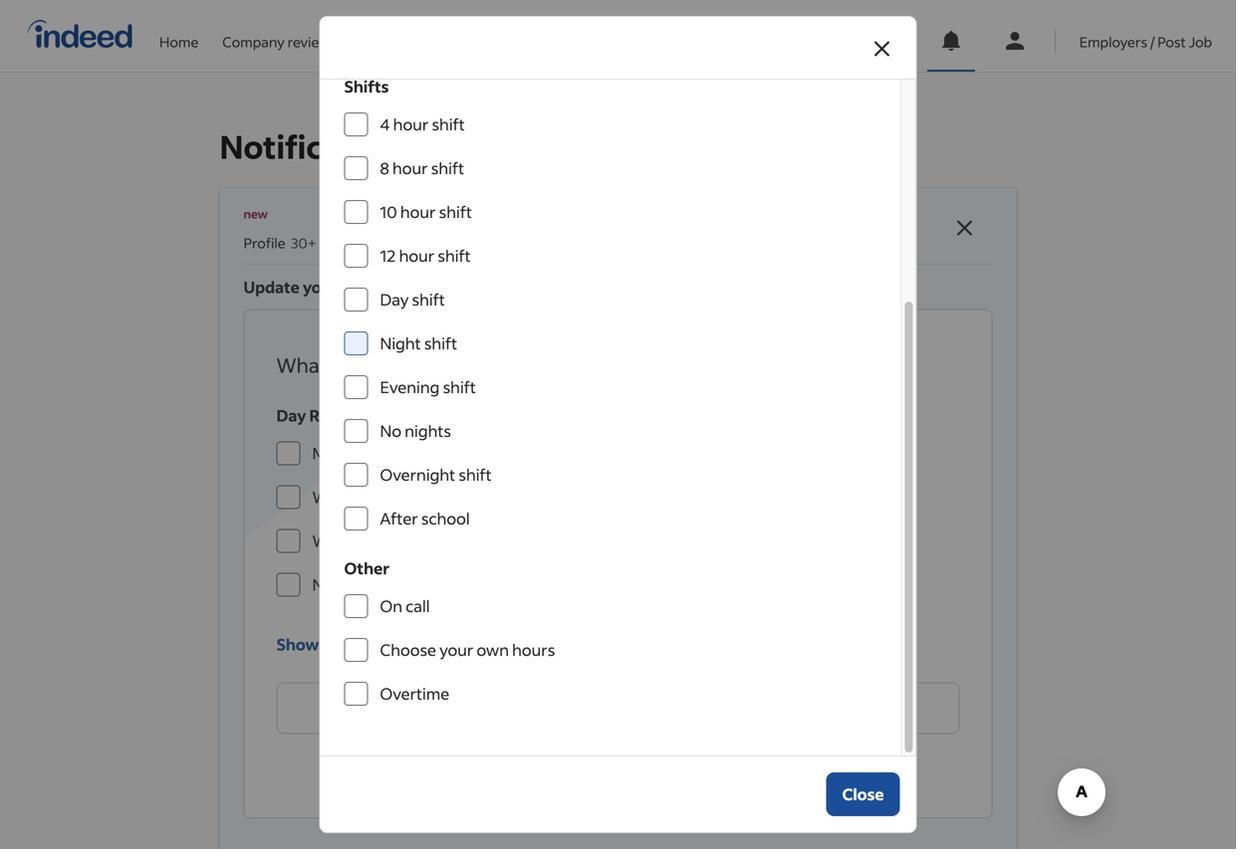 Task type: describe. For each thing, give the bounding box(es) containing it.
profile
[[244, 234, 285, 252]]

choose
[[380, 640, 436, 661]]

company reviews
[[222, 33, 337, 51]]

nights
[[405, 421, 451, 441]]

after school
[[380, 509, 470, 529]]

employers
[[1080, 33, 1148, 51]]

no for no weekends
[[312, 575, 334, 595]]

do
[[469, 352, 493, 378]]

work
[[331, 352, 378, 378]]

No weekends checkbox
[[276, 573, 300, 597]]

30+
[[291, 234, 317, 252]]

shifts element
[[344, 75, 861, 541]]

weekends
[[337, 575, 412, 595]]

reviews
[[288, 33, 337, 51]]

home link
[[159, 0, 199, 68]]

10
[[380, 202, 397, 222]]

hour for 4
[[393, 114, 429, 135]]

Day shift checkbox
[[344, 288, 368, 312]]

notifications
[[220, 126, 418, 167]]

monday
[[312, 443, 373, 464]]

after
[[380, 509, 418, 529]]

day shift
[[380, 289, 445, 310]]

employers / post job
[[1080, 33, 1213, 51]]

own
[[477, 640, 509, 661]]

skip link
[[276, 735, 960, 787]]

weekends as needed
[[312, 487, 468, 508]]

more)
[[370, 635, 415, 655]]

notifications unread count 0 image
[[939, 29, 963, 53]]

improve
[[415, 277, 478, 297]]

shift right evening
[[443, 377, 476, 398]]

(14
[[343, 635, 367, 655]]

day ranges element
[[276, 404, 960, 607]]

8 hour shift
[[380, 158, 464, 178]]

on call
[[380, 596, 430, 617]]

prefer?
[[536, 352, 603, 378]]

shift up 10 hour shift
[[431, 158, 464, 178]]

10 hour shift checkbox
[[344, 200, 368, 224]]

update
[[244, 277, 300, 297]]

shift up '8 hour shift'
[[432, 114, 465, 135]]

school
[[421, 509, 470, 529]]

close image
[[870, 37, 894, 61]]

employers / post job link
[[1080, 0, 1213, 68]]

new
[[244, 206, 268, 222]]

job
[[1189, 33, 1213, 51]]

profile
[[341, 277, 392, 297]]

shift down 12 hour shift
[[412, 289, 445, 310]]

shift up needed
[[459, 465, 492, 485]]

ago
[[352, 234, 377, 252]]

No nights checkbox
[[344, 419, 368, 443]]

hours
[[512, 640, 555, 661]]

notifications main content
[[0, 0, 1236, 850]]

evening shift
[[380, 377, 476, 398]]



Task type: vqa. For each thing, say whether or not it's contained in the screenshot.
"monday"
yes



Task type: locate. For each thing, give the bounding box(es) containing it.
friday
[[395, 443, 440, 464]]

Choose your own hours checkbox
[[344, 639, 368, 663]]

overnight shift
[[380, 465, 492, 485]]

your for own
[[440, 640, 474, 661]]

0 horizontal spatial to
[[376, 443, 391, 464]]

hour for 8
[[393, 158, 428, 178]]

dismiss profile from 30+ days ago notification image
[[953, 216, 977, 240]]

night shift
[[380, 333, 457, 354]]

/
[[1151, 33, 1155, 51]]

8 hour shift checkbox
[[344, 156, 368, 180]]

what work schedule do you prefer?
[[276, 352, 603, 378]]

weekends
[[312, 487, 390, 508], [312, 531, 390, 551]]

12
[[380, 246, 396, 266]]

call
[[406, 596, 430, 617]]

4
[[380, 114, 390, 135]]

0 horizontal spatial day
[[276, 405, 306, 426]]

only
[[393, 531, 425, 551]]

overnight
[[380, 465, 455, 485]]

0 vertical spatial no
[[380, 421, 402, 441]]

day inside shifts element
[[380, 289, 409, 310]]

0 vertical spatial to
[[395, 277, 412, 297]]

1 horizontal spatial no
[[380, 421, 402, 441]]

all
[[322, 635, 340, 655]]

Evening shift checkbox
[[344, 376, 368, 400]]

no nights
[[380, 421, 451, 441]]

shift right 'night'
[[424, 333, 457, 354]]

4 hour shift checkbox
[[344, 113, 368, 137]]

close
[[843, 785, 884, 805]]

2 weekends from the top
[[312, 531, 390, 551]]

weekends for weekends only
[[312, 531, 390, 551]]

your left job
[[481, 277, 517, 297]]

no inside "day ranges" element
[[312, 575, 334, 595]]

Monday to Friday checkbox
[[276, 442, 300, 466]]

overtime
[[380, 684, 450, 704]]

messages unread count 0 image
[[875, 21, 901, 61]]

hour for 12
[[399, 246, 435, 266]]

2 horizontal spatial your
[[481, 277, 517, 297]]

to left friday
[[376, 443, 391, 464]]

weekends up 'other'
[[312, 531, 390, 551]]

1 vertical spatial day
[[276, 405, 306, 426]]

on
[[380, 596, 403, 617]]

company reviews link
[[222, 0, 337, 68]]

your left own in the left bottom of the page
[[440, 640, 474, 661]]

choose your own hours
[[380, 640, 555, 661]]

your left day shift option
[[303, 277, 338, 297]]

day for day ranges
[[276, 405, 306, 426]]

day up monday to friday checkbox
[[276, 405, 306, 426]]

days
[[319, 234, 349, 252]]

other element
[[344, 557, 861, 716]]

dialog containing shifts
[[319, 0, 917, 834]]

day for day shift
[[380, 289, 409, 310]]

show all (14 more) button
[[276, 623, 415, 667]]

job
[[520, 277, 544, 297]]

weekends only
[[312, 531, 425, 551]]

shifts
[[344, 76, 389, 97]]

Overnight shift checkbox
[[344, 463, 368, 487]]

day inside notifications main content
[[276, 405, 306, 426]]

profile 30+ days ago
[[244, 234, 377, 252]]

shift
[[432, 114, 465, 135], [431, 158, 464, 178], [439, 202, 472, 222], [438, 246, 471, 266], [412, 289, 445, 310], [424, 333, 457, 354], [443, 377, 476, 398], [459, 465, 492, 485]]

home
[[159, 33, 199, 51]]

close button
[[827, 773, 900, 817]]

12 hour shift checkbox
[[344, 244, 368, 268]]

no weekends
[[312, 575, 412, 595]]

hour right 12
[[399, 246, 435, 266]]

1 vertical spatial weekends
[[312, 531, 390, 551]]

no
[[380, 421, 402, 441], [312, 575, 334, 595]]

weekends down monday
[[312, 487, 390, 508]]

After school checkbox
[[344, 507, 368, 531]]

dialog
[[319, 0, 917, 834]]

to down 12
[[395, 277, 412, 297]]

schedule
[[382, 352, 465, 378]]

10 hour shift
[[380, 202, 472, 222]]

4 hour shift
[[380, 114, 465, 135]]

1 vertical spatial to
[[376, 443, 391, 464]]

1 vertical spatial no
[[312, 575, 334, 595]]

no right no weekends option
[[312, 575, 334, 595]]

night
[[380, 333, 421, 354]]

day ranges
[[276, 405, 365, 426]]

monday to friday
[[312, 443, 440, 464]]

12 hour shift
[[380, 246, 471, 266]]

1 horizontal spatial your
[[440, 640, 474, 661]]

0 horizontal spatial your
[[303, 277, 338, 297]]

show
[[276, 635, 319, 655]]

8
[[380, 158, 389, 178]]

evening
[[380, 377, 440, 398]]

post
[[1158, 33, 1186, 51]]

hour for 10
[[400, 202, 436, 222]]

On call checkbox
[[344, 595, 368, 619]]

hour right 4
[[393, 114, 429, 135]]

Weekends as needed checkbox
[[276, 486, 300, 510]]

company
[[222, 33, 285, 51]]

to
[[395, 277, 412, 297], [376, 443, 391, 464]]

to inside "day ranges" element
[[376, 443, 391, 464]]

no for no nights
[[380, 421, 402, 441]]

hour right 10
[[400, 202, 436, 222]]

Overtime checkbox
[[344, 683, 368, 706]]

as
[[393, 487, 409, 508]]

Weekends only checkbox
[[276, 529, 300, 553]]

1 horizontal spatial day
[[380, 289, 409, 310]]

shift up 12 hour shift
[[439, 202, 472, 222]]

1 weekends from the top
[[312, 487, 390, 508]]

no up monday to friday
[[380, 421, 402, 441]]

day right day shift option
[[380, 289, 409, 310]]

you
[[497, 352, 532, 378]]

ranges
[[309, 405, 365, 426]]

0 horizontal spatial no
[[312, 575, 334, 595]]

needed
[[412, 487, 468, 508]]

your inside other element
[[440, 640, 474, 661]]

your for profile
[[303, 277, 338, 297]]

hour right 8
[[393, 158, 428, 178]]

1 horizontal spatial to
[[395, 277, 412, 297]]

what work schedule do you prefer? element
[[344, 0, 877, 732]]

other
[[344, 558, 390, 579]]

skip
[[602, 750, 635, 771]]

search.
[[547, 277, 602, 297]]

show all (14 more)
[[276, 635, 415, 655]]

what
[[276, 352, 327, 378]]

your
[[303, 277, 338, 297], [481, 277, 517, 297], [440, 640, 474, 661]]

no inside shifts element
[[380, 421, 402, 441]]

shift up improve
[[438, 246, 471, 266]]

weekends for weekends as needed
[[312, 487, 390, 508]]

day
[[380, 289, 409, 310], [276, 405, 306, 426]]

0 vertical spatial day
[[380, 289, 409, 310]]

hour
[[393, 114, 429, 135], [393, 158, 428, 178], [400, 202, 436, 222], [399, 246, 435, 266]]

0 vertical spatial weekends
[[312, 487, 390, 508]]

Night shift checkbox
[[344, 332, 368, 356]]

update your profile to improve your job search.
[[244, 277, 602, 297]]



